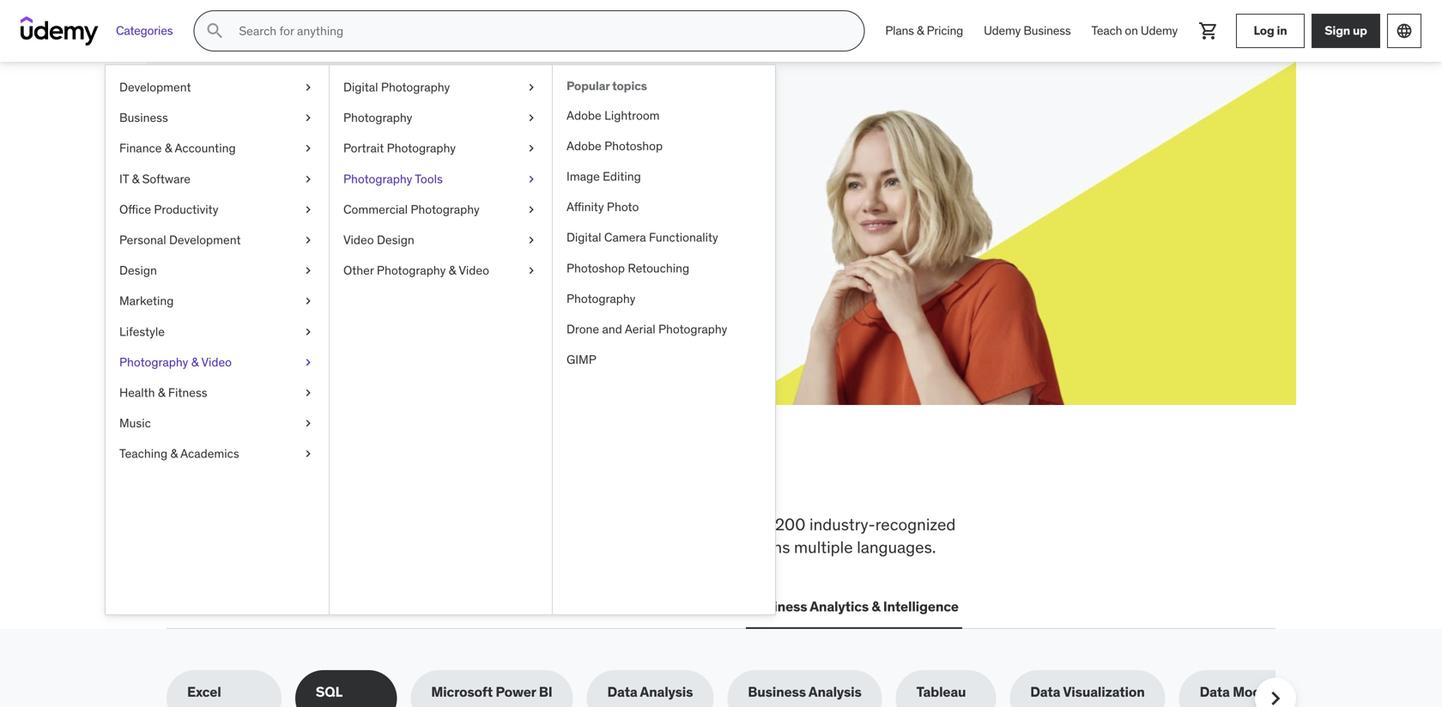 Task type: vqa. For each thing, say whether or not it's contained in the screenshot.
middle Video
yes



Task type: describe. For each thing, give the bounding box(es) containing it.
design inside design link
[[119, 263, 157, 278]]

1 udemy from the left
[[984, 23, 1021, 38]]

leadership button
[[427, 586, 505, 628]]

photography up health & fitness
[[119, 354, 188, 370]]

one
[[580, 458, 642, 502]]

popular topics
[[567, 78, 647, 94]]

other
[[343, 263, 374, 278]]

digital for digital photography
[[343, 79, 378, 95]]

plans & pricing link
[[875, 10, 974, 52]]

1 horizontal spatial your
[[356, 136, 418, 172]]

for inside skills for your future expand your potential with a course. starting at just $12.99 through dec 15.
[[310, 136, 351, 172]]

tableau
[[917, 683, 966, 701]]

0 horizontal spatial video
[[201, 354, 232, 370]]

and inside covering critical workplace skills to technical topics, including prep content for over 200 industry-recognized certifications, our catalog supports well-rounded professional development and spans multiple languages.
[[716, 537, 743, 558]]

design inside video design link
[[377, 232, 414, 248]]

teaching
[[119, 446, 167, 462]]

sign up
[[1325, 23, 1367, 38]]

submit search image
[[205, 21, 225, 41]]

fitness
[[168, 385, 207, 400]]

it & software link
[[106, 164, 329, 194]]

data science button
[[519, 586, 610, 628]]

choose a language image
[[1396, 22, 1413, 39]]

over
[[740, 514, 771, 535]]

web development button
[[167, 586, 291, 628]]

it certifications button
[[305, 586, 413, 628]]

digital camera functionality
[[567, 230, 718, 245]]

gimp
[[567, 352, 596, 367]]

photography inside "link"
[[411, 202, 480, 217]]

business analytics & intelligence button
[[746, 586, 962, 628]]

image editing link
[[553, 161, 775, 192]]

visualization
[[1063, 683, 1145, 701]]

health & fitness link
[[106, 378, 329, 408]]

xsmall image for commercial photography
[[525, 201, 538, 218]]

commercial
[[343, 202, 408, 217]]

productivity
[[154, 202, 218, 217]]

udemy image
[[21, 16, 99, 45]]

adobe lightroom link
[[553, 100, 775, 131]]

commercial photography link
[[330, 194, 552, 225]]

video design link
[[330, 225, 552, 255]]

aerial
[[625, 321, 656, 337]]

analytics
[[810, 598, 869, 616]]

music
[[119, 416, 151, 431]]

photoshop retouching
[[567, 260, 689, 276]]

& for accounting
[[165, 141, 172, 156]]

business link
[[106, 103, 329, 133]]

photography & video link
[[106, 347, 329, 378]]

drone and aerial photography link
[[553, 314, 775, 345]]

microsoft
[[431, 683, 493, 701]]

office
[[119, 202, 151, 217]]

multiple
[[794, 537, 853, 558]]

business for business analysis
[[748, 683, 806, 701]]

all the skills you need in one place
[[167, 458, 738, 502]]

photography down video design link
[[377, 263, 446, 278]]

communication button
[[623, 586, 732, 628]]

our
[[269, 537, 293, 558]]

including
[[548, 514, 615, 535]]

communication
[[627, 598, 729, 616]]

all
[[167, 458, 217, 502]]

dec
[[325, 198, 349, 216]]

xsmall image for digital photography
[[525, 79, 538, 96]]

recognized
[[875, 514, 956, 535]]

photography up commercial on the left top of the page
[[343, 171, 412, 187]]

2 horizontal spatial video
[[459, 263, 489, 278]]

data for data science
[[522, 598, 552, 616]]

skills inside covering critical workplace skills to technical topics, including prep content for over 200 industry-recognized certifications, our catalog supports well-rounded professional development and spans multiple languages.
[[367, 514, 404, 535]]

finance & accounting link
[[106, 133, 329, 164]]

xsmall image for office productivity
[[301, 201, 315, 218]]

expand
[[228, 179, 275, 197]]

up
[[1353, 23, 1367, 38]]

15.
[[352, 198, 369, 216]]

teach
[[1092, 23, 1122, 38]]

photography up gimp link
[[658, 321, 727, 337]]

just
[[521, 179, 544, 197]]

health & fitness
[[119, 385, 207, 400]]

spans
[[747, 537, 790, 558]]

digital for digital camera functionality
[[567, 230, 601, 245]]

development for personal
[[169, 232, 241, 248]]

photoshop retouching link
[[553, 253, 775, 284]]

xsmall image for development
[[301, 79, 315, 96]]

photography tools link
[[330, 164, 552, 194]]

intelligence
[[883, 598, 959, 616]]

xsmall image for business
[[301, 110, 315, 126]]

technical
[[426, 514, 492, 535]]

drone and aerial photography
[[567, 321, 727, 337]]

business for business analytics & intelligence
[[749, 598, 807, 616]]

personal development
[[119, 232, 241, 248]]

web
[[170, 598, 199, 616]]

photography up portrait
[[343, 110, 412, 125]]

0 vertical spatial in
[[1277, 23, 1287, 38]]

data for data modeling
[[1200, 683, 1230, 701]]

data modeling
[[1200, 683, 1293, 701]]

workplace
[[289, 514, 363, 535]]

2 udemy from the left
[[1141, 23, 1178, 38]]

log in
[[1254, 23, 1287, 38]]

photo
[[607, 199, 639, 215]]

finance & accounting
[[119, 141, 236, 156]]

digital photography
[[343, 79, 450, 95]]

business for business
[[119, 110, 168, 125]]

it for it & software
[[119, 171, 129, 187]]

& for software
[[132, 171, 139, 187]]

1 vertical spatial your
[[278, 179, 304, 197]]

prep
[[619, 514, 652, 535]]

0 vertical spatial skills
[[284, 458, 377, 502]]

xsmall image for music
[[301, 415, 315, 432]]

supports
[[355, 537, 419, 558]]

200
[[775, 514, 806, 535]]

plans
[[885, 23, 914, 38]]

drone
[[567, 321, 599, 337]]

it & software
[[119, 171, 191, 187]]

photography & video
[[119, 354, 232, 370]]

Search for anything text field
[[236, 16, 843, 45]]



Task type: locate. For each thing, give the bounding box(es) containing it.
in up including
[[540, 458, 574, 502]]

data inside button
[[522, 598, 552, 616]]

other photography & video
[[343, 263, 489, 278]]

1 vertical spatial photoshop
[[567, 260, 625, 276]]

xsmall image inside video design link
[[525, 232, 538, 249]]

photoshop inside 'photoshop retouching' link
[[567, 260, 625, 276]]

xsmall image
[[525, 79, 538, 96], [301, 110, 315, 126], [525, 110, 538, 126], [301, 140, 315, 157], [525, 171, 538, 187], [301, 201, 315, 218], [301, 232, 315, 249], [525, 262, 538, 279], [301, 293, 315, 310], [301, 354, 315, 371], [301, 385, 315, 401], [301, 415, 315, 432]]

photography up tools
[[387, 141, 456, 156]]

1 horizontal spatial design
[[377, 232, 414, 248]]

it inside button
[[308, 598, 320, 616]]

skills for your future expand your potential with a course. starting at just $12.99 through dec 15.
[[228, 136, 544, 216]]

teach on udemy
[[1092, 23, 1178, 38]]

xsmall image inside the office productivity link
[[301, 201, 315, 218]]

business analytics & intelligence
[[749, 598, 959, 616]]

future
[[423, 136, 507, 172]]

1 horizontal spatial digital
[[567, 230, 601, 245]]

photography down course.
[[411, 202, 480, 217]]

xsmall image inside teaching & academics link
[[301, 446, 315, 462]]

xsmall image inside portrait photography link
[[525, 140, 538, 157]]

and
[[602, 321, 622, 337], [716, 537, 743, 558]]

0 vertical spatial adobe
[[567, 108, 602, 123]]

skills up supports
[[367, 514, 404, 535]]

digital inside photography tools element
[[567, 230, 601, 245]]

industry-
[[810, 514, 875, 535]]

lightroom
[[604, 108, 660, 123]]

development
[[617, 537, 712, 558]]

udemy right pricing
[[984, 23, 1021, 38]]

udemy right on
[[1141, 23, 1178, 38]]

it left certifications
[[308, 598, 320, 616]]

functionality
[[649, 230, 718, 245]]

1 vertical spatial skills
[[367, 514, 404, 535]]

finance
[[119, 141, 162, 156]]

video down video design link
[[459, 263, 489, 278]]

photography
[[381, 79, 450, 95], [343, 110, 412, 125], [387, 141, 456, 156], [343, 171, 412, 187], [411, 202, 480, 217], [377, 263, 446, 278], [567, 291, 636, 306], [658, 321, 727, 337], [119, 354, 188, 370]]

plans & pricing
[[885, 23, 963, 38]]

0 horizontal spatial udemy
[[984, 23, 1021, 38]]

udemy business link
[[974, 10, 1081, 52]]

your up with
[[356, 136, 418, 172]]

starting
[[453, 179, 503, 197]]

xsmall image for other photography & video
[[525, 262, 538, 279]]

xsmall image inside development link
[[301, 79, 315, 96]]

0 vertical spatial photoshop
[[604, 138, 663, 154]]

in right the log on the top
[[1277, 23, 1287, 38]]

skills up the workplace on the bottom of page
[[284, 458, 377, 502]]

1 horizontal spatial analysis
[[809, 683, 862, 701]]

xsmall image inside the photography & video link
[[301, 354, 315, 371]]

xsmall image
[[301, 79, 315, 96], [525, 140, 538, 157], [301, 171, 315, 187], [525, 201, 538, 218], [525, 232, 538, 249], [301, 262, 315, 279], [301, 323, 315, 340], [301, 446, 315, 462]]

teaching & academics
[[119, 446, 239, 462]]

analysis for business analysis
[[809, 683, 862, 701]]

certifications,
[[167, 537, 266, 558]]

data
[[522, 598, 552, 616], [607, 683, 637, 701], [1030, 683, 1060, 701], [1200, 683, 1230, 701]]

topic filters element
[[167, 671, 1313, 707]]

1 vertical spatial for
[[716, 514, 736, 535]]

it for it certifications
[[308, 598, 320, 616]]

&
[[917, 23, 924, 38], [165, 141, 172, 156], [132, 171, 139, 187], [449, 263, 456, 278], [191, 354, 199, 370], [158, 385, 165, 400], [170, 446, 178, 462], [872, 598, 880, 616]]

adobe lightroom
[[567, 108, 660, 123]]

shopping cart with 0 items image
[[1198, 21, 1219, 41]]

xsmall image inside lifestyle link
[[301, 323, 315, 340]]

photography up portrait photography
[[381, 79, 450, 95]]

& right health
[[158, 385, 165, 400]]

camera
[[604, 230, 646, 245]]

1 horizontal spatial video
[[343, 232, 374, 248]]

development inside button
[[202, 598, 288, 616]]

data right the bi
[[607, 683, 637, 701]]

commercial photography
[[343, 202, 480, 217]]

it
[[119, 171, 129, 187], [308, 598, 320, 616]]

1 horizontal spatial it
[[308, 598, 320, 616]]

and left aerial
[[602, 321, 622, 337]]

0 horizontal spatial in
[[540, 458, 574, 502]]

adobe photoshop
[[567, 138, 663, 154]]

1 vertical spatial development
[[169, 232, 241, 248]]

for inside covering critical workplace skills to technical topics, including prep content for over 200 industry-recognized certifications, our catalog supports well-rounded professional development and spans multiple languages.
[[716, 514, 736, 535]]

data left visualization
[[1030, 683, 1060, 701]]

design down 'personal'
[[119, 263, 157, 278]]

photoshop down lightroom
[[604, 138, 663, 154]]

& right analytics
[[872, 598, 880, 616]]

1 vertical spatial it
[[308, 598, 320, 616]]

and down over
[[716, 537, 743, 558]]

xsmall image inside "health & fitness" "link"
[[301, 385, 315, 401]]

0 horizontal spatial it
[[119, 171, 129, 187]]

& up the office
[[132, 171, 139, 187]]

xsmall image for video design
[[525, 232, 538, 249]]

your up through
[[278, 179, 304, 197]]

udemy business
[[984, 23, 1071, 38]]

0 horizontal spatial digital
[[343, 79, 378, 95]]

next image
[[1262, 685, 1289, 707]]

digital up portrait
[[343, 79, 378, 95]]

xsmall image inside music link
[[301, 415, 315, 432]]

development link
[[106, 72, 329, 103]]

lifestyle link
[[106, 317, 329, 347]]

topics,
[[496, 514, 544, 535]]

development right web
[[202, 598, 288, 616]]

1 horizontal spatial for
[[716, 514, 736, 535]]

it up the office
[[119, 171, 129, 187]]

& inside "link"
[[158, 385, 165, 400]]

adobe down popular
[[567, 108, 602, 123]]

1 horizontal spatial and
[[716, 537, 743, 558]]

development for web
[[202, 598, 288, 616]]

xsmall image for photography
[[525, 110, 538, 126]]

0 vertical spatial digital
[[343, 79, 378, 95]]

categories button
[[106, 10, 183, 52]]

xsmall image for photography & video
[[301, 354, 315, 371]]

0 horizontal spatial and
[[602, 321, 622, 337]]

rounded
[[459, 537, 520, 558]]

data for data visualization
[[1030, 683, 1060, 701]]

editing
[[603, 169, 641, 184]]

xsmall image inside photography tools link
[[525, 171, 538, 187]]

business inside topic filters element
[[748, 683, 806, 701]]

1 horizontal spatial in
[[1277, 23, 1287, 38]]

music link
[[106, 408, 329, 439]]

data analysis
[[607, 683, 693, 701]]

photoshop inside the adobe photoshop link
[[604, 138, 663, 154]]

for up potential
[[310, 136, 351, 172]]

xsmall image for marketing
[[301, 293, 315, 310]]

log
[[1254, 23, 1274, 38]]

software
[[142, 171, 191, 187]]

1 vertical spatial digital
[[567, 230, 601, 245]]

affinity photo link
[[553, 192, 775, 222]]

1 adobe from the top
[[567, 108, 602, 123]]

1 vertical spatial video
[[459, 263, 489, 278]]

0 horizontal spatial for
[[310, 136, 351, 172]]

& right teaching
[[170, 446, 178, 462]]

your
[[356, 136, 418, 172], [278, 179, 304, 197]]

xsmall image inside it & software link
[[301, 171, 315, 187]]

photoshop
[[604, 138, 663, 154], [567, 260, 625, 276]]

business
[[1024, 23, 1071, 38], [119, 110, 168, 125], [749, 598, 807, 616], [748, 683, 806, 701]]

& right finance
[[165, 141, 172, 156]]

categories
[[116, 23, 173, 38]]

& for fitness
[[158, 385, 165, 400]]

xsmall image for photography tools
[[525, 171, 538, 187]]

photography link
[[330, 103, 552, 133], [553, 284, 775, 314]]

photography link down retouching
[[553, 284, 775, 314]]

pricing
[[927, 23, 963, 38]]

& right the plans
[[917, 23, 924, 38]]

2 analysis from the left
[[809, 683, 862, 701]]

video up other
[[343, 232, 374, 248]]

0 vertical spatial for
[[310, 136, 351, 172]]

digital
[[343, 79, 378, 95], [567, 230, 601, 245]]

xsmall image inside personal development link
[[301, 232, 315, 249]]

2 adobe from the top
[[567, 138, 602, 154]]

business inside button
[[749, 598, 807, 616]]

course.
[[405, 179, 450, 197]]

1 vertical spatial adobe
[[567, 138, 602, 154]]

xsmall image for lifestyle
[[301, 323, 315, 340]]

health
[[119, 385, 155, 400]]

development down the office productivity link at the left top
[[169, 232, 241, 248]]

sql
[[316, 683, 343, 701]]

microsoft power bi
[[431, 683, 552, 701]]

xsmall image for teaching & academics
[[301, 446, 315, 462]]

adobe for adobe lightroom
[[567, 108, 602, 123]]

digital down affinity
[[567, 230, 601, 245]]

0 vertical spatial development
[[119, 79, 191, 95]]

other photography & video link
[[330, 255, 552, 286]]

skills
[[228, 136, 305, 172]]

& inside button
[[872, 598, 880, 616]]

& for academics
[[170, 446, 178, 462]]

xsmall image for finance & accounting
[[301, 140, 315, 157]]

0 vertical spatial video
[[343, 232, 374, 248]]

development down the categories dropdown button
[[119, 79, 191, 95]]

1 horizontal spatial photography link
[[553, 284, 775, 314]]

covering
[[167, 514, 232, 535]]

place
[[648, 458, 738, 502]]

xsmall image inside other photography & video link
[[525, 262, 538, 279]]

0 vertical spatial and
[[602, 321, 622, 337]]

design down commercial photography
[[377, 232, 414, 248]]

0 vertical spatial design
[[377, 232, 414, 248]]

with
[[365, 179, 391, 197]]

for left over
[[716, 514, 736, 535]]

photography link up future
[[330, 103, 552, 133]]

0 horizontal spatial design
[[119, 263, 157, 278]]

xsmall image for personal development
[[301, 232, 315, 249]]

digital camera functionality link
[[553, 222, 775, 253]]

adobe
[[567, 108, 602, 123], [567, 138, 602, 154]]

xsmall image inside design link
[[301, 262, 315, 279]]

0 vertical spatial your
[[356, 136, 418, 172]]

1 vertical spatial design
[[119, 263, 157, 278]]

the
[[223, 458, 278, 502]]

xsmall image inside business link
[[301, 110, 315, 126]]

& up "fitness"
[[191, 354, 199, 370]]

power
[[496, 683, 536, 701]]

image editing
[[567, 169, 641, 184]]

udemy
[[984, 23, 1021, 38], [1141, 23, 1178, 38]]

& for video
[[191, 354, 199, 370]]

xsmall image inside commercial photography "link"
[[525, 201, 538, 218]]

adobe for adobe photoshop
[[567, 138, 602, 154]]

& down video design link
[[449, 263, 456, 278]]

photoshop down camera on the left
[[567, 260, 625, 276]]

popular
[[567, 78, 610, 94]]

for
[[310, 136, 351, 172], [716, 514, 736, 535]]

xsmall image inside digital photography link
[[525, 79, 538, 96]]

data for data analysis
[[607, 683, 637, 701]]

teaching & academics link
[[106, 439, 329, 469]]

xsmall image inside finance & accounting link
[[301, 140, 315, 157]]

0 vertical spatial it
[[119, 171, 129, 187]]

xsmall image for design
[[301, 262, 315, 279]]

0 horizontal spatial your
[[278, 179, 304, 197]]

xsmall image for portrait photography
[[525, 140, 538, 157]]

xsmall image for health & fitness
[[301, 385, 315, 401]]

video design
[[343, 232, 414, 248]]

adobe up image
[[567, 138, 602, 154]]

academics
[[180, 446, 239, 462]]

photography tools element
[[552, 65, 775, 615]]

0 vertical spatial photography link
[[330, 103, 552, 133]]

office productivity link
[[106, 194, 329, 225]]

0 horizontal spatial analysis
[[640, 683, 693, 701]]

adobe photoshop link
[[553, 131, 775, 161]]

xsmall image for it & software
[[301, 171, 315, 187]]

0 horizontal spatial photography link
[[330, 103, 552, 133]]

1 horizontal spatial udemy
[[1141, 23, 1178, 38]]

data left the "science"
[[522, 598, 552, 616]]

analysis for data analysis
[[640, 683, 693, 701]]

excel
[[187, 683, 221, 701]]

science
[[555, 598, 606, 616]]

potential
[[308, 179, 362, 197]]

gimp link
[[553, 345, 775, 375]]

photography up the drone
[[567, 291, 636, 306]]

sign
[[1325, 23, 1350, 38]]

1 vertical spatial and
[[716, 537, 743, 558]]

2 vertical spatial development
[[202, 598, 288, 616]]

development
[[119, 79, 191, 95], [169, 232, 241, 248], [202, 598, 288, 616]]

covering critical workplace skills to technical topics, including prep content for over 200 industry-recognized certifications, our catalog supports well-rounded professional development and spans multiple languages.
[[167, 514, 956, 558]]

photography tools
[[343, 171, 443, 187]]

digital photography link
[[330, 72, 552, 103]]

languages.
[[857, 537, 936, 558]]

& for pricing
[[917, 23, 924, 38]]

1 vertical spatial in
[[540, 458, 574, 502]]

marketing
[[119, 293, 174, 309]]

and inside photography tools element
[[602, 321, 622, 337]]

1 analysis from the left
[[640, 683, 693, 701]]

modeling
[[1233, 683, 1293, 701]]

xsmall image inside the photography link
[[525, 110, 538, 126]]

content
[[656, 514, 712, 535]]

2 vertical spatial video
[[201, 354, 232, 370]]

data left modeling
[[1200, 683, 1230, 701]]

to
[[407, 514, 422, 535]]

video down lifestyle link
[[201, 354, 232, 370]]

topics
[[612, 78, 647, 94]]

1 vertical spatial photography link
[[553, 284, 775, 314]]

xsmall image inside marketing link
[[301, 293, 315, 310]]



